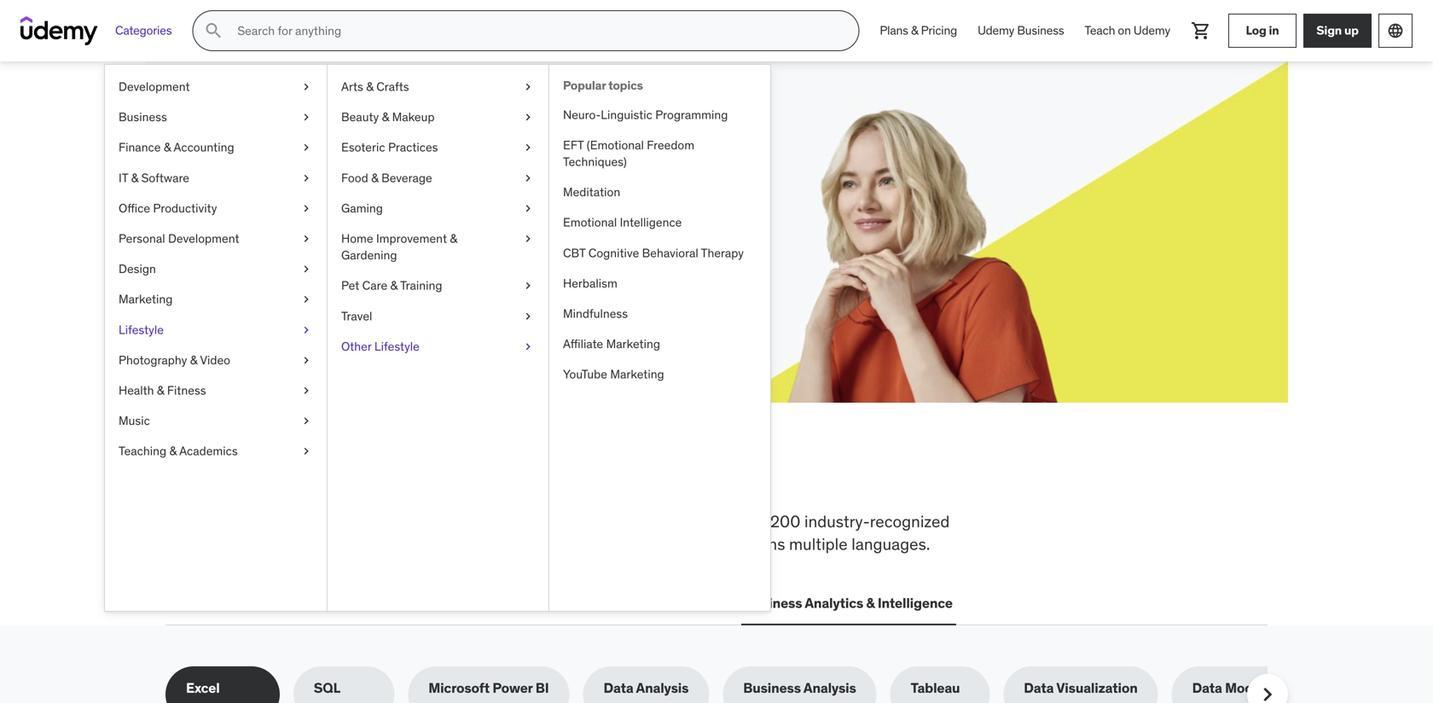 Task type: describe. For each thing, give the bounding box(es) containing it.
popular
[[563, 78, 606, 93]]

topics
[[609, 78, 643, 93]]

pet care & training link
[[328, 271, 549, 301]]

affiliate marketing link
[[550, 329, 771, 359]]

course.
[[403, 178, 447, 195]]

development inside development link
[[119, 79, 190, 94]]

arts & crafts link
[[328, 72, 549, 102]]

xsmall image for teaching & academics
[[300, 443, 313, 460]]

herbalism link
[[550, 268, 771, 299]]

xsmall image for health & fitness
[[300, 382, 313, 399]]

teaching & academics link
[[105, 436, 327, 467]]

development for personal
[[168, 231, 239, 246]]

all
[[166, 455, 216, 499]]

skills inside covering critical workplace skills to technical topics, including prep content for over 200 industry-recognized certifications, our catalog supports well-rounded professional development and spans multiple languages.
[[365, 511, 401, 532]]

teach on udemy
[[1085, 23, 1171, 38]]

techniques)
[[563, 154, 627, 169]]

sign up
[[1317, 23, 1359, 38]]

covering critical workplace skills to technical topics, including prep content for over 200 industry-recognized certifications, our catalog supports well-rounded professional development and spans multiple languages.
[[166, 511, 950, 554]]

place
[[644, 455, 734, 499]]

office
[[119, 200, 150, 216]]

travel link
[[328, 301, 549, 331]]

eft (emotional freedom techniques)
[[563, 137, 695, 169]]

food & beverage
[[341, 170, 432, 185]]

linguistic
[[601, 107, 653, 122]]

health & fitness link
[[105, 375, 327, 406]]

& for makeup
[[382, 109, 389, 125]]

cbt cognitive behavioral therapy link
[[550, 238, 771, 268]]

cbt
[[563, 245, 586, 260]]

it for it & software
[[119, 170, 128, 185]]

covering
[[166, 511, 230, 532]]

the
[[222, 455, 276, 499]]

it certifications button
[[303, 583, 411, 624]]

xsmall image for travel
[[521, 308, 535, 325]]

it & software link
[[105, 163, 327, 193]]

xsmall image for it & software
[[300, 170, 313, 186]]

meditation
[[563, 184, 620, 200]]

personal
[[119, 231, 165, 246]]

neuro-linguistic programming link
[[550, 100, 771, 130]]

0 horizontal spatial your
[[276, 178, 302, 195]]

travel
[[341, 308, 372, 324]]

makeup
[[392, 109, 435, 125]]

business analytics & intelligence
[[745, 594, 953, 612]]

it certifications
[[306, 594, 407, 612]]

freedom
[[647, 137, 695, 153]]

including
[[545, 511, 611, 532]]

communication
[[623, 594, 724, 612]]

1 vertical spatial in
[[537, 455, 570, 499]]

modeling
[[1225, 679, 1285, 697]]

xsmall image for arts & crafts
[[521, 79, 535, 95]]

business for business
[[119, 109, 167, 125]]

meditation link
[[550, 177, 771, 207]]

with
[[363, 178, 389, 195]]

languages.
[[852, 534, 930, 554]]

udemy business link
[[968, 10, 1075, 51]]

teach
[[1085, 23, 1115, 38]]

sign
[[1317, 23, 1342, 38]]

for inside skills for your future expand your potential with a course. starting at just $12.99 through dec 15.
[[309, 136, 348, 171]]

data visualization
[[1024, 679, 1138, 697]]

well-
[[421, 534, 456, 554]]

office productivity link
[[105, 193, 327, 224]]

& for beverage
[[371, 170, 379, 185]]

xsmall image for beauty & makeup
[[521, 109, 535, 126]]

development
[[613, 534, 708, 554]]

esoteric practices link
[[328, 132, 549, 163]]

data for data science
[[519, 594, 549, 612]]

business analytics & intelligence button
[[741, 583, 956, 624]]

& for fitness
[[157, 383, 164, 398]]

beauty & makeup link
[[328, 102, 549, 132]]

popular topics
[[563, 78, 643, 93]]

one
[[577, 455, 638, 499]]

multiple
[[789, 534, 848, 554]]

finance
[[119, 140, 161, 155]]

affiliate
[[563, 336, 603, 352]]

data for data analysis
[[604, 679, 634, 697]]

submit search image
[[203, 20, 224, 41]]

music
[[119, 413, 150, 428]]

xsmall image for finance & accounting
[[300, 139, 313, 156]]

therapy
[[701, 245, 744, 260]]

xsmall image for development
[[300, 79, 313, 95]]

marketing link
[[105, 284, 327, 315]]

log in link
[[1229, 14, 1297, 48]]

gaming
[[341, 200, 383, 216]]

workplace
[[287, 511, 361, 532]]

recognized
[[870, 511, 950, 532]]

log in
[[1246, 23, 1279, 38]]

xsmall image for home improvement & gardening
[[521, 230, 535, 247]]

music link
[[105, 406, 327, 436]]

1 vertical spatial lifestyle
[[375, 339, 420, 354]]

xsmall image for design
[[300, 261, 313, 277]]

programming
[[655, 107, 728, 122]]

teaching & academics
[[119, 443, 238, 459]]

design link
[[105, 254, 327, 284]]

development for web
[[201, 594, 286, 612]]

xsmall image for personal development
[[300, 230, 313, 247]]

microsoft power bi
[[429, 679, 549, 697]]

analysis for business analysis
[[804, 679, 856, 697]]

video
[[200, 352, 230, 368]]

herbalism
[[563, 275, 618, 291]]

& for accounting
[[164, 140, 171, 155]]

need
[[449, 455, 531, 499]]

marketing for affiliate
[[606, 336, 660, 352]]

a
[[392, 178, 399, 195]]

training
[[400, 278, 442, 293]]

categories button
[[105, 10, 182, 51]]

microsoft
[[429, 679, 490, 697]]

pet
[[341, 278, 359, 293]]

accounting
[[174, 140, 234, 155]]

home
[[341, 231, 373, 246]]

beauty & makeup
[[341, 109, 435, 125]]

1 udemy from the left
[[978, 23, 1015, 38]]

other lifestyle element
[[549, 65, 771, 611]]



Task type: locate. For each thing, give the bounding box(es) containing it.
xsmall image for photography & video
[[300, 352, 313, 369]]

in
[[1269, 23, 1279, 38], [537, 455, 570, 499]]

xsmall image inside arts & crafts link
[[521, 79, 535, 95]]

cbt cognitive behavioral therapy
[[563, 245, 744, 260]]

bi
[[536, 679, 549, 697]]

1 horizontal spatial for
[[712, 511, 732, 532]]

0 horizontal spatial intelligence
[[620, 215, 682, 230]]

marketing down design
[[119, 292, 173, 307]]

youtube marketing link
[[550, 359, 771, 390]]

0 horizontal spatial analysis
[[636, 679, 689, 697]]

Search for anything text field
[[234, 16, 838, 45]]

xsmall image up just
[[521, 139, 535, 156]]

& inside 'link'
[[157, 383, 164, 398]]

xsmall image up "through"
[[300, 170, 313, 186]]

in inside log in link
[[1269, 23, 1279, 38]]

xsmall image for other lifestyle
[[521, 338, 535, 355]]

at
[[503, 178, 515, 195]]

it & software
[[119, 170, 189, 185]]

marketing down affiliate marketing link
[[610, 367, 664, 382]]

& inside home improvement & gardening
[[450, 231, 457, 246]]

for up potential
[[309, 136, 348, 171]]

lifestyle up photography
[[119, 322, 164, 337]]

photography & video
[[119, 352, 230, 368]]

xsmall image inside gaming "link"
[[521, 200, 535, 217]]

personal development link
[[105, 224, 327, 254]]

& down gaming "link"
[[450, 231, 457, 246]]

xsmall image for food & beverage
[[521, 170, 535, 186]]

xsmall image inside lifestyle link
[[300, 321, 313, 338]]

topics,
[[493, 511, 541, 532]]

leadership
[[428, 594, 499, 612]]

& right analytics
[[866, 594, 875, 612]]

development inside web development button
[[201, 594, 286, 612]]

1 vertical spatial your
[[276, 178, 302, 195]]

software
[[141, 170, 189, 185]]

1 vertical spatial marketing
[[606, 336, 660, 352]]

xsmall image left beauty
[[300, 109, 313, 126]]

data left modeling
[[1193, 679, 1223, 697]]

development inside personal development link
[[168, 231, 239, 246]]

2 udemy from the left
[[1134, 23, 1171, 38]]

xsmall image
[[300, 79, 313, 95], [521, 79, 535, 95], [300, 109, 313, 126], [521, 109, 535, 126], [521, 139, 535, 156], [300, 170, 313, 186], [521, 200, 535, 217], [521, 230, 535, 247], [521, 308, 535, 325], [300, 352, 313, 369], [300, 443, 313, 460]]

affiliate marketing
[[563, 336, 660, 352]]

just
[[518, 178, 541, 195]]

expand
[[227, 178, 273, 195]]

& right arts
[[366, 79, 374, 94]]

photography
[[119, 352, 187, 368]]

dec
[[323, 197, 347, 215]]

spans
[[743, 534, 785, 554]]

intelligence inside button
[[878, 594, 953, 612]]

mindfulness
[[563, 306, 628, 321]]

skills
[[227, 136, 304, 171]]

1 horizontal spatial your
[[353, 136, 415, 171]]

udemy image
[[20, 16, 98, 45]]

leadership button
[[425, 583, 502, 624]]

through
[[271, 197, 320, 215]]

office productivity
[[119, 200, 217, 216]]

analysis for data analysis
[[636, 679, 689, 697]]

data inside data science button
[[519, 594, 549, 612]]

xsmall image left popular
[[521, 79, 535, 95]]

xsmall image inside development link
[[300, 79, 313, 95]]

200
[[770, 511, 801, 532]]

business inside topic filters element
[[743, 679, 801, 697]]

pricing
[[921, 23, 957, 38]]

1 vertical spatial it
[[306, 594, 318, 612]]

data left visualization
[[1024, 679, 1054, 697]]

plans & pricing link
[[870, 10, 968, 51]]

web development button
[[166, 583, 289, 624]]

cognitive
[[589, 245, 639, 260]]

xsmall image inside health & fitness 'link'
[[300, 382, 313, 399]]

practices
[[388, 140, 438, 155]]

xsmall image for esoteric practices
[[521, 139, 535, 156]]

1 horizontal spatial lifestyle
[[375, 339, 420, 354]]

2 analysis from the left
[[804, 679, 856, 697]]

development right web
[[201, 594, 286, 612]]

data left science
[[519, 594, 549, 612]]

& right food
[[371, 170, 379, 185]]

xsmall image inside "it & software" link
[[300, 170, 313, 186]]

emotional
[[563, 215, 617, 230]]

youtube marketing
[[563, 367, 664, 382]]

& right health
[[157, 383, 164, 398]]

xsmall image inside the home improvement & gardening link
[[521, 230, 535, 247]]

xsmall image inside office productivity link
[[300, 200, 313, 217]]

xsmall image inside personal development link
[[300, 230, 313, 247]]

& right beauty
[[382, 109, 389, 125]]

(emotional
[[587, 137, 644, 153]]

development down categories dropdown button
[[119, 79, 190, 94]]

xsmall image left neuro-
[[521, 109, 535, 126]]

next image
[[1254, 681, 1282, 703]]

xsmall image right the
[[300, 443, 313, 460]]

1 horizontal spatial in
[[1269, 23, 1279, 38]]

development down office productivity link
[[168, 231, 239, 246]]

0 vertical spatial intelligence
[[620, 215, 682, 230]]

data for data visualization
[[1024, 679, 1054, 697]]

0 vertical spatial marketing
[[119, 292, 173, 307]]

0 vertical spatial in
[[1269, 23, 1279, 38]]

15.
[[350, 197, 367, 215]]

xsmall image inside photography & video link
[[300, 352, 313, 369]]

& right finance
[[164, 140, 171, 155]]

intelligence inside other lifestyle element
[[620, 215, 682, 230]]

0 horizontal spatial it
[[119, 170, 128, 185]]

udemy right pricing
[[978, 23, 1015, 38]]

content
[[652, 511, 708, 532]]

topic filters element
[[166, 667, 1306, 703]]

1 vertical spatial skills
[[365, 511, 401, 532]]

arts
[[341, 79, 363, 94]]

it left certifications
[[306, 594, 318, 612]]

business for business analytics & intelligence
[[745, 594, 802, 612]]

power
[[493, 679, 533, 697]]

xsmall image inside pet care & training link
[[521, 277, 535, 294]]

and
[[712, 534, 739, 554]]

certifications
[[321, 594, 407, 612]]

in up including
[[537, 455, 570, 499]]

emotional intelligence
[[563, 215, 682, 230]]

it inside button
[[306, 594, 318, 612]]

sign up link
[[1304, 14, 1372, 48]]

xsmall image for business
[[300, 109, 313, 126]]

photography & video link
[[105, 345, 327, 375]]

business inside button
[[745, 594, 802, 612]]

data science button
[[516, 583, 606, 624]]

0 vertical spatial your
[[353, 136, 415, 171]]

data analysis
[[604, 679, 689, 697]]

xsmall image left the mindfulness at the left top
[[521, 308, 535, 325]]

0 horizontal spatial udemy
[[978, 23, 1015, 38]]

xsmall image inside 'design' link
[[300, 261, 313, 277]]

up
[[1345, 23, 1359, 38]]

0 vertical spatial for
[[309, 136, 348, 171]]

&
[[911, 23, 918, 38], [366, 79, 374, 94], [382, 109, 389, 125], [164, 140, 171, 155], [131, 170, 138, 185], [371, 170, 379, 185], [450, 231, 457, 246], [390, 278, 398, 293], [190, 352, 197, 368], [157, 383, 164, 398], [169, 443, 177, 459], [866, 594, 875, 612]]

neuro-linguistic programming
[[563, 107, 728, 122]]

& up office
[[131, 170, 138, 185]]

intelligence down the languages.
[[878, 594, 953, 612]]

business link
[[105, 102, 327, 132]]

it up office
[[119, 170, 128, 185]]

& for pricing
[[911, 23, 918, 38]]

& right teaching
[[169, 443, 177, 459]]

& left video
[[190, 352, 197, 368]]

0 horizontal spatial lifestyle
[[119, 322, 164, 337]]

lifestyle right other
[[375, 339, 420, 354]]

data
[[519, 594, 549, 612], [604, 679, 634, 697], [1024, 679, 1054, 697], [1193, 679, 1223, 697]]

& right plans
[[911, 23, 918, 38]]

other lifestyle link
[[328, 331, 549, 362]]

udemy right on
[[1134, 23, 1171, 38]]

xsmall image left cbt
[[521, 230, 535, 247]]

xsmall image for music
[[300, 413, 313, 429]]

marketing up youtube marketing
[[606, 336, 660, 352]]

business for business analysis
[[743, 679, 801, 697]]

food & beverage link
[[328, 163, 549, 193]]

xsmall image down just
[[521, 200, 535, 217]]

1 horizontal spatial intelligence
[[878, 594, 953, 612]]

xsmall image for marketing
[[300, 291, 313, 308]]

0 horizontal spatial in
[[537, 455, 570, 499]]

lifestyle link
[[105, 315, 327, 345]]

eft (emotional freedom techniques) link
[[550, 130, 771, 177]]

shopping cart with 0 items image
[[1191, 20, 1212, 41]]

2 vertical spatial development
[[201, 594, 286, 612]]

0 horizontal spatial for
[[309, 136, 348, 171]]

1 analysis from the left
[[636, 679, 689, 697]]

skills up 'supports'
[[365, 511, 401, 532]]

for up and
[[712, 511, 732, 532]]

choose a language image
[[1387, 22, 1404, 39]]

2 vertical spatial marketing
[[610, 367, 664, 382]]

xsmall image inside other lifestyle link
[[521, 338, 535, 355]]

xsmall image inside teaching & academics link
[[300, 443, 313, 460]]

catalog
[[295, 534, 349, 554]]

arts & crafts
[[341, 79, 409, 94]]

& inside button
[[866, 594, 875, 612]]

technical
[[423, 511, 489, 532]]

xsmall image inside food & beverage link
[[521, 170, 535, 186]]

xsmall image for gaming
[[521, 200, 535, 217]]

1 horizontal spatial analysis
[[804, 679, 856, 697]]

& right care
[[390, 278, 398, 293]]

data for data modeling
[[1193, 679, 1223, 697]]

skills
[[283, 455, 375, 499], [365, 511, 401, 532]]

0 vertical spatial lifestyle
[[119, 322, 164, 337]]

gaming link
[[328, 193, 549, 224]]

development
[[119, 79, 190, 94], [168, 231, 239, 246], [201, 594, 286, 612]]

starting
[[450, 178, 500, 195]]

xsmall image
[[300, 139, 313, 156], [521, 170, 535, 186], [300, 200, 313, 217], [300, 230, 313, 247], [300, 261, 313, 277], [521, 277, 535, 294], [300, 291, 313, 308], [300, 321, 313, 338], [521, 338, 535, 355], [300, 382, 313, 399], [300, 413, 313, 429]]

data science
[[519, 594, 602, 612]]

& for software
[[131, 170, 138, 185]]

& for video
[[190, 352, 197, 368]]

intelligence up the cbt cognitive behavioral therapy
[[620, 215, 682, 230]]

skills for your future expand your potential with a course. starting at just $12.99 through dec 15.
[[227, 136, 541, 215]]

data right "bi" at bottom left
[[604, 679, 634, 697]]

health & fitness
[[119, 383, 206, 398]]

academics
[[179, 443, 238, 459]]

0 vertical spatial development
[[119, 79, 190, 94]]

udemy
[[978, 23, 1015, 38], [1134, 23, 1171, 38]]

esoteric
[[341, 140, 385, 155]]

xsmall image inside music link
[[300, 413, 313, 429]]

web development
[[169, 594, 286, 612]]

xsmall image inside business link
[[300, 109, 313, 126]]

for inside covering critical workplace skills to technical topics, including prep content for over 200 industry-recognized certifications, our catalog supports well-rounded professional development and spans multiple languages.
[[712, 511, 732, 532]]

& for crafts
[[366, 79, 374, 94]]

xsmall image for office productivity
[[300, 200, 313, 217]]

0 vertical spatial skills
[[283, 455, 375, 499]]

1 vertical spatial for
[[712, 511, 732, 532]]

1 horizontal spatial udemy
[[1134, 23, 1171, 38]]

home improvement & gardening link
[[328, 224, 549, 271]]

data modeling
[[1193, 679, 1285, 697]]

xsmall image left arts
[[300, 79, 313, 95]]

tableau
[[911, 679, 960, 697]]

personal development
[[119, 231, 239, 246]]

skills up the workplace
[[283, 455, 375, 499]]

xsmall image inside finance & accounting link
[[300, 139, 313, 156]]

xsmall image inside travel "link"
[[521, 308, 535, 325]]

in right log
[[1269, 23, 1279, 38]]

teach on udemy link
[[1075, 10, 1181, 51]]

it for it certifications
[[306, 594, 318, 612]]

behavioral
[[642, 245, 699, 260]]

1 horizontal spatial it
[[306, 594, 318, 612]]

xsmall image left other
[[300, 352, 313, 369]]

& for academics
[[169, 443, 177, 459]]

supports
[[353, 534, 417, 554]]

marketing for youtube
[[610, 367, 664, 382]]

professional
[[521, 534, 609, 554]]

xsmall image for pet care & training
[[521, 277, 535, 294]]

1 vertical spatial intelligence
[[878, 594, 953, 612]]

xsmall image inside esoteric practices link
[[521, 139, 535, 156]]

1 vertical spatial development
[[168, 231, 239, 246]]

on
[[1118, 23, 1131, 38]]

esoteric practices
[[341, 140, 438, 155]]

xsmall image for lifestyle
[[300, 321, 313, 338]]

xsmall image inside marketing link
[[300, 291, 313, 308]]

0 vertical spatial it
[[119, 170, 128, 185]]

xsmall image inside beauty & makeup link
[[521, 109, 535, 126]]



Task type: vqa. For each thing, say whether or not it's contained in the screenshot.
IT & Software's xsmall image
yes



